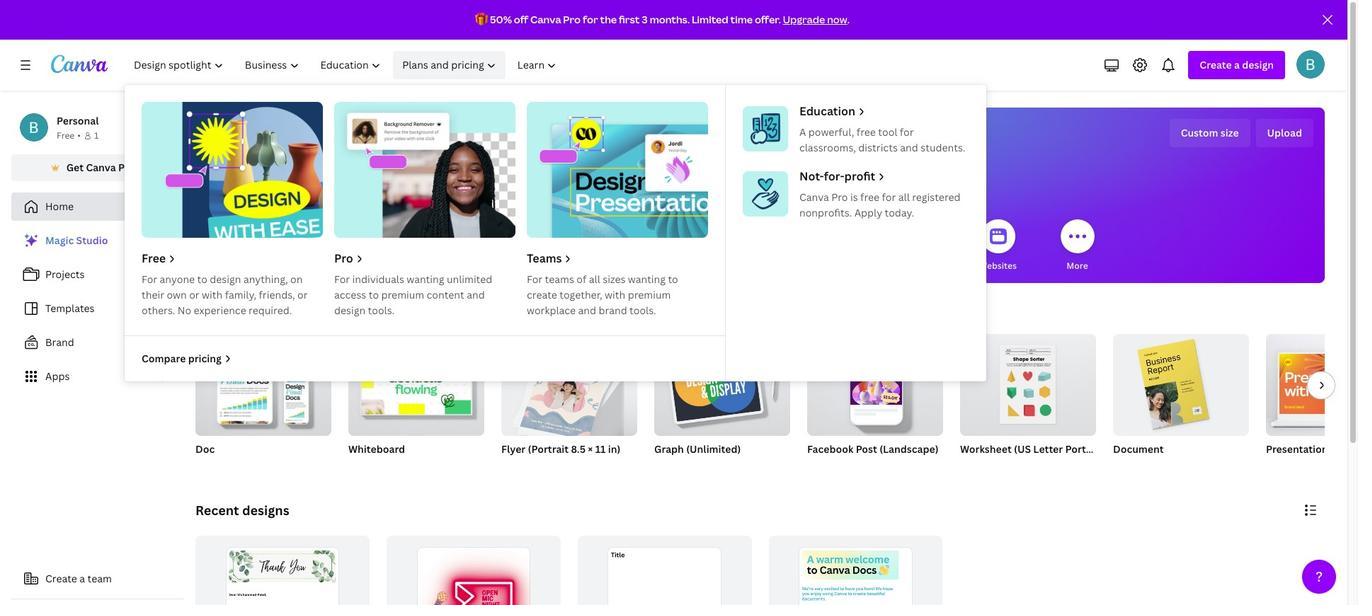 Task type: describe. For each thing, give the bounding box(es) containing it.
classrooms,
[[800, 141, 856, 154]]

for for pro
[[334, 273, 350, 286]]

for for education
[[900, 125, 914, 139]]

get canva pro button
[[11, 154, 184, 181]]

powerful,
[[809, 125, 855, 139]]

for you button
[[426, 210, 460, 283]]

apply
[[855, 206, 883, 220]]

for inside button
[[428, 260, 441, 272]]

plans
[[402, 58, 428, 72]]

teams
[[545, 273, 574, 286]]

whiteboards button
[[575, 210, 628, 283]]

portrait)
[[1066, 443, 1107, 456]]

all inside "canva pro is free for all registered nonprofits. apply today."
[[899, 191, 910, 204]]

0 vertical spatial canva
[[531, 13, 561, 26]]

now
[[828, 13, 848, 26]]

templates link
[[11, 295, 184, 323]]

premium inside for teams of all sizes wanting to create together, with premium workplace and brand tools.
[[628, 288, 671, 302]]

what
[[606, 124, 666, 154]]

for for not-for-profit
[[882, 191, 896, 204]]

apps
[[45, 370, 70, 383]]

for for free
[[142, 273, 157, 286]]

pricing inside dropdown button
[[451, 58, 484, 72]]

you inside button
[[443, 260, 459, 272]]

unlimited
[[447, 273, 493, 286]]

free inside a powerful, free tool for classrooms, districts and students.
[[857, 125, 876, 139]]

studio
[[76, 234, 108, 247]]

projects link
[[11, 261, 184, 289]]

with for free
[[202, 288, 223, 302]]

letter
[[1034, 443, 1063, 456]]

more button
[[1061, 210, 1095, 283]]

a powerful, free tool for classrooms, districts and students.
[[800, 125, 966, 154]]

what will you design today?
[[606, 124, 915, 154]]

apps link
[[11, 363, 184, 391]]

create a team
[[45, 572, 112, 586]]

design up "not-"
[[758, 124, 831, 154]]

students.
[[921, 141, 966, 154]]

0 vertical spatial for
[[583, 13, 598, 26]]

(landscape)
[[880, 443, 939, 456]]

custom
[[1181, 126, 1219, 140]]

post
[[856, 443, 878, 456]]

templates
[[45, 302, 95, 315]]

create for create a design
[[1200, 58, 1232, 72]]

a for team
[[80, 572, 85, 586]]

recent designs
[[196, 502, 289, 519]]

presentation (16:9) group
[[1267, 334, 1359, 475]]

presentation
[[1267, 443, 1329, 456]]

1 or from the left
[[189, 288, 200, 302]]

get
[[66, 161, 84, 174]]

is
[[851, 191, 858, 204]]

(unlimited)
[[687, 443, 741, 456]]

to left try...
[[294, 306, 308, 323]]

together,
[[560, 288, 603, 302]]

experience
[[194, 304, 246, 317]]

for-
[[824, 169, 845, 184]]

graph
[[655, 443, 684, 456]]

a for design
[[1235, 58, 1240, 72]]

team
[[88, 572, 112, 586]]

document
[[1114, 443, 1164, 456]]

graph (unlimited) group
[[655, 334, 791, 475]]

•
[[77, 130, 81, 142]]

of
[[577, 273, 587, 286]]

and inside dropdown button
[[431, 58, 449, 72]]

group for document
[[1114, 329, 1250, 436]]

access
[[334, 288, 367, 302]]

today.
[[885, 206, 915, 220]]

websites
[[980, 260, 1017, 272]]

friends,
[[259, 288, 295, 302]]

8.5
[[571, 443, 586, 456]]

size
[[1221, 126, 1239, 140]]

(16:9)
[[1331, 443, 1359, 456]]

months.
[[650, 13, 690, 26]]

you might want to try...
[[196, 306, 338, 323]]

will
[[671, 124, 707, 154]]

🎁
[[475, 13, 488, 26]]

flyer
[[502, 443, 526, 456]]

free for free
[[142, 251, 166, 266]]

flyer (portrait 8.5 × 11 in) group
[[502, 334, 638, 475]]

whiteboard
[[349, 443, 405, 456]]

magic
[[45, 234, 74, 247]]

graph (unlimited)
[[655, 443, 741, 456]]

with for teams
[[605, 288, 626, 302]]

recent
[[196, 502, 239, 519]]

pro up 'access'
[[334, 251, 353, 266]]

on
[[290, 273, 303, 286]]

design inside 'dropdown button'
[[1243, 58, 1274, 72]]

11
[[596, 443, 606, 456]]

for for teams
[[527, 273, 543, 286]]

create a design button
[[1189, 51, 1286, 79]]

design inside for anyone to design anything, on their own or with family, friends, or others. no experience required.
[[210, 273, 241, 286]]

and inside for teams of all sizes wanting to create together, with premium workplace and brand tools.
[[578, 304, 597, 317]]

wanting inside for teams of all sizes wanting to create together, with premium workplace and brand tools.
[[628, 273, 666, 286]]

doc group
[[196, 334, 332, 475]]

not-for-profit
[[800, 169, 876, 184]]

districts
[[859, 141, 898, 154]]

plans and pricing
[[402, 58, 484, 72]]

might
[[222, 306, 258, 323]]

presentation (16:9)
[[1267, 443, 1359, 456]]

workplace
[[527, 304, 576, 317]]

individuals
[[352, 273, 404, 286]]

upgrade now button
[[783, 13, 848, 26]]

anyone
[[160, 273, 195, 286]]

magic studio
[[45, 234, 108, 247]]

custom size
[[1181, 126, 1239, 140]]

pro inside "canva pro is free for all registered nonprofits. apply today."
[[832, 191, 848, 204]]

50%
[[490, 13, 512, 26]]



Task type: locate. For each thing, give the bounding box(es) containing it.
want
[[261, 306, 291, 323]]

home link
[[11, 193, 184, 221]]

you right will
[[712, 124, 754, 154]]

docs button
[[505, 210, 539, 283]]

in)
[[608, 443, 621, 456]]

1 horizontal spatial you
[[712, 124, 754, 154]]

their
[[142, 288, 164, 302]]

0 horizontal spatial premium
[[381, 288, 424, 302]]

for up today.
[[882, 191, 896, 204]]

create
[[1200, 58, 1232, 72], [45, 572, 77, 586]]

2 with from the left
[[605, 288, 626, 302]]

education
[[800, 103, 856, 119]]

magic studio link
[[11, 227, 184, 255]]

a inside button
[[80, 572, 85, 586]]

flyer (portrait 8.5 × 11 in)
[[502, 443, 621, 456]]

for inside a powerful, free tool for classrooms, districts and students.
[[900, 125, 914, 139]]

create for create a team
[[45, 572, 77, 586]]

group inside worksheet (us letter portrait) "group"
[[961, 329, 1097, 436]]

and right the plans
[[431, 58, 449, 72]]

time
[[731, 13, 753, 26]]

canva pro is free for all registered nonprofits. apply today.
[[800, 191, 961, 220]]

create left team
[[45, 572, 77, 586]]

and down unlimited
[[467, 288, 485, 302]]

canva right get
[[86, 161, 116, 174]]

0 horizontal spatial wanting
[[407, 273, 445, 286]]

for inside "canva pro is free for all registered nonprofits. apply today."
[[882, 191, 896, 204]]

free inside plans and pricing menu
[[142, 251, 166, 266]]

free inside "canva pro is free for all registered nonprofits. apply today."
[[861, 191, 880, 204]]

a up size
[[1235, 58, 1240, 72]]

wanting right sizes
[[628, 273, 666, 286]]

2 vertical spatial canva
[[800, 191, 829, 204]]

canva inside "canva pro is free for all registered nonprofits. apply today."
[[800, 191, 829, 204]]

brand
[[45, 336, 74, 349]]

wanting inside 'for individuals wanting unlimited access to premium content and design tools.'
[[407, 273, 445, 286]]

1 horizontal spatial or
[[298, 288, 308, 302]]

0 horizontal spatial for
[[583, 13, 598, 26]]

to inside 'for individuals wanting unlimited access to premium content and design tools.'
[[369, 288, 379, 302]]

upload button
[[1256, 119, 1314, 147]]

websites button
[[980, 210, 1017, 283]]

0 vertical spatial you
[[712, 124, 754, 154]]

to inside for anyone to design anything, on their own or with family, friends, or others. no experience required.
[[197, 273, 207, 286]]

not-
[[800, 169, 824, 184]]

1 vertical spatial you
[[443, 260, 459, 272]]

others.
[[142, 304, 175, 317]]

1 horizontal spatial canva
[[531, 13, 561, 26]]

plans and pricing button
[[393, 51, 506, 79]]

to inside for teams of all sizes wanting to create together, with premium workplace and brand tools.
[[668, 273, 679, 286]]

projects
[[45, 268, 85, 281]]

or right own
[[189, 288, 200, 302]]

0 horizontal spatial all
[[589, 273, 601, 286]]

0 horizontal spatial a
[[80, 572, 85, 586]]

pricing inside menu
[[188, 352, 222, 366]]

1 horizontal spatial premium
[[628, 288, 671, 302]]

0 horizontal spatial free
[[57, 130, 75, 142]]

create inside 'dropdown button'
[[1200, 58, 1232, 72]]

top level navigation element
[[125, 51, 987, 382]]

1 with from the left
[[202, 288, 223, 302]]

for up their
[[142, 273, 157, 286]]

2 horizontal spatial for
[[900, 125, 914, 139]]

no
[[178, 304, 191, 317]]

1 horizontal spatial free
[[142, 251, 166, 266]]

(portrait
[[528, 443, 569, 456]]

group for doc
[[196, 334, 332, 436]]

premium inside 'for individuals wanting unlimited access to premium content and design tools.'
[[381, 288, 424, 302]]

pricing right the compare
[[188, 352, 222, 366]]

tools. down individuals
[[368, 304, 395, 317]]

1 vertical spatial free
[[861, 191, 880, 204]]

free up apply at top right
[[861, 191, 880, 204]]

offer.
[[755, 13, 781, 26]]

tool
[[879, 125, 898, 139]]

for left the the
[[583, 13, 598, 26]]

design inside 'for individuals wanting unlimited access to premium content and design tools.'
[[334, 304, 366, 317]]

whiteboards
[[575, 260, 628, 272]]

wanting down for you
[[407, 273, 445, 286]]

a
[[1235, 58, 1240, 72], [80, 572, 85, 586]]

1 horizontal spatial create
[[1200, 58, 1232, 72]]

for anyone to design anything, on their own or with family, friends, or others. no experience required.
[[142, 273, 308, 317]]

you
[[196, 306, 219, 323]]

for right tool
[[900, 125, 914, 139]]

pro left is
[[832, 191, 848, 204]]

design up family,
[[210, 273, 241, 286]]

1 horizontal spatial a
[[1235, 58, 1240, 72]]

pro left the the
[[563, 13, 581, 26]]

group for facebook post (landscape)
[[808, 334, 944, 436]]

group for worksheet (us letter portrait)
[[961, 329, 1097, 436]]

own
[[167, 288, 187, 302]]

with down sizes
[[605, 288, 626, 302]]

for up 'access'
[[334, 273, 350, 286]]

brad klo image
[[1297, 50, 1325, 79]]

0 horizontal spatial canva
[[86, 161, 116, 174]]

content
[[427, 288, 465, 302]]

2 or from the left
[[298, 288, 308, 302]]

for inside 'for individuals wanting unlimited access to premium content and design tools.'
[[334, 273, 350, 286]]

all inside for teams of all sizes wanting to create together, with premium workplace and brand tools.
[[589, 273, 601, 286]]

for up create
[[527, 273, 543, 286]]

group for whiteboard
[[349, 334, 485, 436]]

free
[[857, 125, 876, 139], [861, 191, 880, 204]]

list
[[11, 227, 184, 391]]

document group
[[1114, 329, 1250, 475]]

3
[[642, 13, 648, 26]]

2 vertical spatial for
[[882, 191, 896, 204]]

personal
[[57, 114, 99, 128]]

sizes
[[603, 273, 626, 286]]

and inside a powerful, free tool for classrooms, districts and students.
[[901, 141, 919, 154]]

free for free •
[[57, 130, 75, 142]]

pro
[[563, 13, 581, 26], [118, 161, 135, 174], [832, 191, 848, 204], [334, 251, 353, 266]]

all up today.
[[899, 191, 910, 204]]

profit
[[845, 169, 876, 184]]

create inside button
[[45, 572, 77, 586]]

brand
[[599, 304, 627, 317]]

whiteboard group
[[349, 334, 485, 475]]

0 horizontal spatial pricing
[[188, 352, 222, 366]]

canva up nonprofits.
[[800, 191, 829, 204]]

0 horizontal spatial you
[[443, 260, 459, 272]]

1 horizontal spatial all
[[899, 191, 910, 204]]

None search field
[[548, 171, 973, 200]]

pro inside "button"
[[118, 161, 135, 174]]

1
[[94, 130, 99, 142]]

worksheet (us letter portrait) group
[[961, 329, 1107, 475]]

home
[[45, 200, 74, 213]]

required.
[[249, 304, 292, 317]]

you up unlimited
[[443, 260, 459, 272]]

for inside for anyone to design anything, on their own or with family, friends, or others. no experience required.
[[142, 273, 157, 286]]

1 vertical spatial free
[[142, 251, 166, 266]]

plans and pricing menu
[[125, 85, 987, 382]]

with up experience
[[202, 288, 223, 302]]

pricing down the 🎁
[[451, 58, 484, 72]]

.
[[848, 13, 850, 26]]

canva
[[531, 13, 561, 26], [86, 161, 116, 174], [800, 191, 829, 204]]

teams
[[527, 251, 562, 266]]

0 vertical spatial free
[[57, 130, 75, 142]]

1 horizontal spatial pricing
[[451, 58, 484, 72]]

and down the together,
[[578, 304, 597, 317]]

0 vertical spatial create
[[1200, 58, 1232, 72]]

off
[[514, 13, 529, 26]]

0 horizontal spatial with
[[202, 288, 223, 302]]

and inside 'for individuals wanting unlimited access to premium content and design tools.'
[[467, 288, 485, 302]]

create up "custom size"
[[1200, 58, 1232, 72]]

create a team button
[[11, 565, 184, 594]]

create a design
[[1200, 58, 1274, 72]]

for teams of all sizes wanting to create together, with premium workplace and brand tools.
[[527, 273, 679, 317]]

group
[[961, 329, 1097, 436], [1114, 329, 1250, 436], [196, 334, 332, 436], [349, 334, 485, 436], [502, 334, 638, 441], [655, 334, 791, 436], [808, 334, 944, 436], [1267, 334, 1359, 436]]

free up districts
[[857, 125, 876, 139]]

to down individuals
[[369, 288, 379, 302]]

0 horizontal spatial tools.
[[368, 304, 395, 317]]

compare pricing link
[[142, 351, 233, 367]]

0 vertical spatial a
[[1235, 58, 1240, 72]]

worksheet
[[961, 443, 1012, 456]]

1 vertical spatial canva
[[86, 161, 116, 174]]

1 vertical spatial pricing
[[188, 352, 222, 366]]

premium down presentations
[[628, 288, 671, 302]]

1 horizontal spatial for
[[882, 191, 896, 204]]

or down on
[[298, 288, 308, 302]]

for inside for teams of all sizes wanting to create together, with premium workplace and brand tools.
[[527, 273, 543, 286]]

0 vertical spatial pricing
[[451, 58, 484, 72]]

1 horizontal spatial wanting
[[628, 273, 666, 286]]

upgrade
[[783, 13, 826, 26]]

all
[[899, 191, 910, 204], [589, 273, 601, 286]]

1 tools. from the left
[[368, 304, 395, 317]]

1 horizontal spatial with
[[605, 288, 626, 302]]

premium down individuals
[[381, 288, 424, 302]]

to
[[197, 273, 207, 286], [668, 273, 679, 286], [369, 288, 379, 302], [294, 306, 308, 323]]

worksheet (us letter portrait)
[[961, 443, 1107, 456]]

0 horizontal spatial create
[[45, 572, 77, 586]]

tools. inside 'for individuals wanting unlimited access to premium content and design tools.'
[[368, 304, 395, 317]]

for individuals wanting unlimited access to premium content and design tools.
[[334, 273, 493, 317]]

a left team
[[80, 572, 85, 586]]

with inside for teams of all sizes wanting to create together, with premium workplace and brand tools.
[[605, 288, 626, 302]]

2 horizontal spatial canva
[[800, 191, 829, 204]]

🎁 50% off canva pro for the first 3 months. limited time offer. upgrade now .
[[475, 13, 850, 26]]

canva right off
[[531, 13, 561, 26]]

1 vertical spatial a
[[80, 572, 85, 586]]

all right of
[[589, 273, 601, 286]]

to right anyone
[[197, 273, 207, 286]]

2 wanting from the left
[[628, 273, 666, 286]]

2 tools. from the left
[[630, 304, 656, 317]]

1 vertical spatial all
[[589, 273, 601, 286]]

1 premium from the left
[[381, 288, 424, 302]]

pro up home link
[[118, 161, 135, 174]]

0 vertical spatial free
[[857, 125, 876, 139]]

and
[[431, 58, 449, 72], [901, 141, 919, 154], [467, 288, 485, 302], [578, 304, 597, 317]]

you
[[712, 124, 754, 154], [443, 260, 459, 272]]

free left •
[[57, 130, 75, 142]]

with inside for anyone to design anything, on their own or with family, friends, or others. no experience required.
[[202, 288, 223, 302]]

to down presentations
[[668, 273, 679, 286]]

a inside 'dropdown button'
[[1235, 58, 1240, 72]]

0 vertical spatial all
[[899, 191, 910, 204]]

today?
[[836, 124, 915, 154]]

1 wanting from the left
[[407, 273, 445, 286]]

0 horizontal spatial or
[[189, 288, 200, 302]]

for
[[583, 13, 598, 26], [900, 125, 914, 139], [882, 191, 896, 204]]

for up content
[[428, 260, 441, 272]]

family,
[[225, 288, 256, 302]]

1 vertical spatial for
[[900, 125, 914, 139]]

tools. inside for teams of all sizes wanting to create together, with premium workplace and brand tools.
[[630, 304, 656, 317]]

tools. right brand on the left of the page
[[630, 304, 656, 317]]

registered
[[913, 191, 961, 204]]

2 premium from the left
[[628, 288, 671, 302]]

1 horizontal spatial tools.
[[630, 304, 656, 317]]

create
[[527, 288, 557, 302]]

facebook post (landscape) group
[[808, 334, 944, 475]]

brand link
[[11, 329, 184, 357]]

free •
[[57, 130, 81, 142]]

list containing magic studio
[[11, 227, 184, 391]]

limited
[[692, 13, 729, 26]]

group for graph (unlimited)
[[655, 334, 791, 436]]

get canva pro
[[66, 161, 135, 174]]

design down 'access'
[[334, 304, 366, 317]]

and right districts
[[901, 141, 919, 154]]

design left brad klo 'image'
[[1243, 58, 1274, 72]]

canva inside "button"
[[86, 161, 116, 174]]

×
[[588, 443, 593, 456]]

1 vertical spatial create
[[45, 572, 77, 586]]

free up anyone
[[142, 251, 166, 266]]

custom size button
[[1170, 119, 1251, 147]]

more
[[1067, 260, 1089, 272]]

facebook post (landscape)
[[808, 443, 939, 456]]



Task type: vqa. For each thing, say whether or not it's contained in the screenshot.
design inside the For Anyone To Design Anything, On Their Own Or With Family, Friends, Or Others. No Experience Required.
yes



